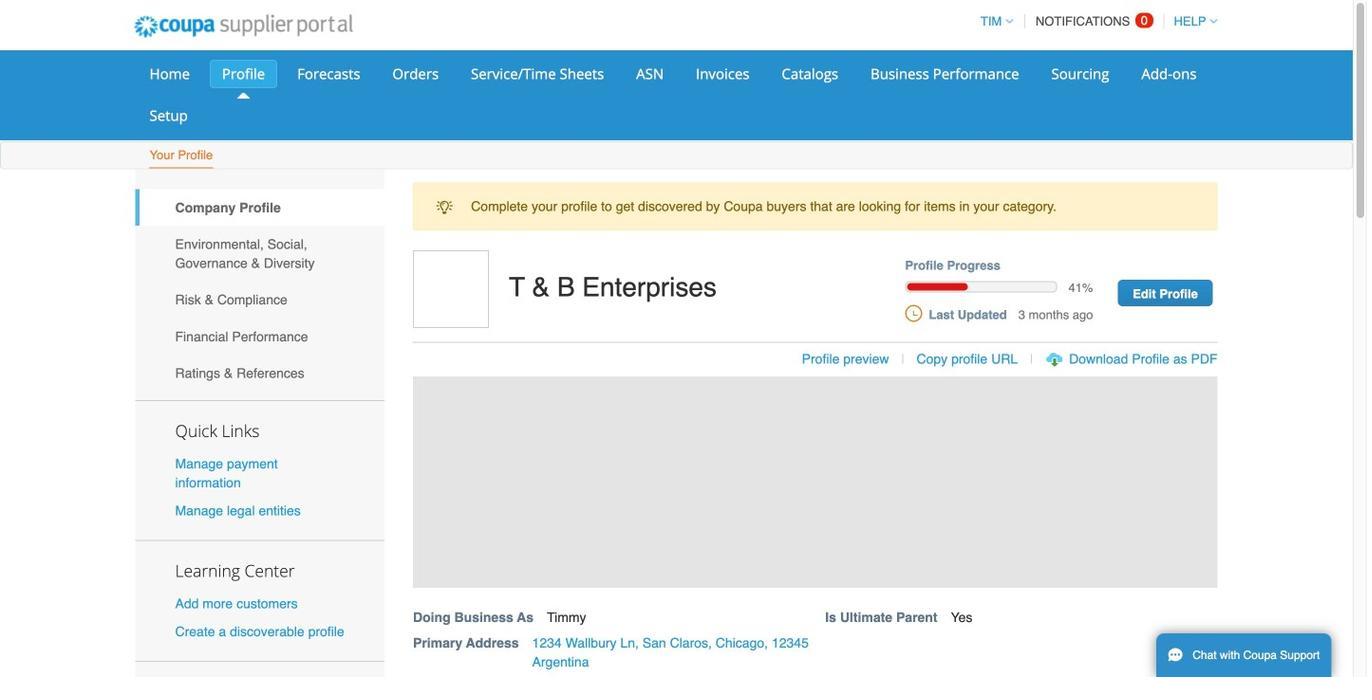 Task type: describe. For each thing, give the bounding box(es) containing it.
coupa supplier portal image
[[121, 3, 366, 50]]

t & b enterprises image
[[413, 251, 489, 328]]



Task type: locate. For each thing, give the bounding box(es) containing it.
background image
[[413, 377, 1218, 589]]

navigation
[[972, 3, 1218, 40]]

alert
[[413, 183, 1218, 231]]

banner
[[406, 251, 1238, 678]]



Task type: vqa. For each thing, say whether or not it's contained in the screenshot.
the bottommost Manage
no



